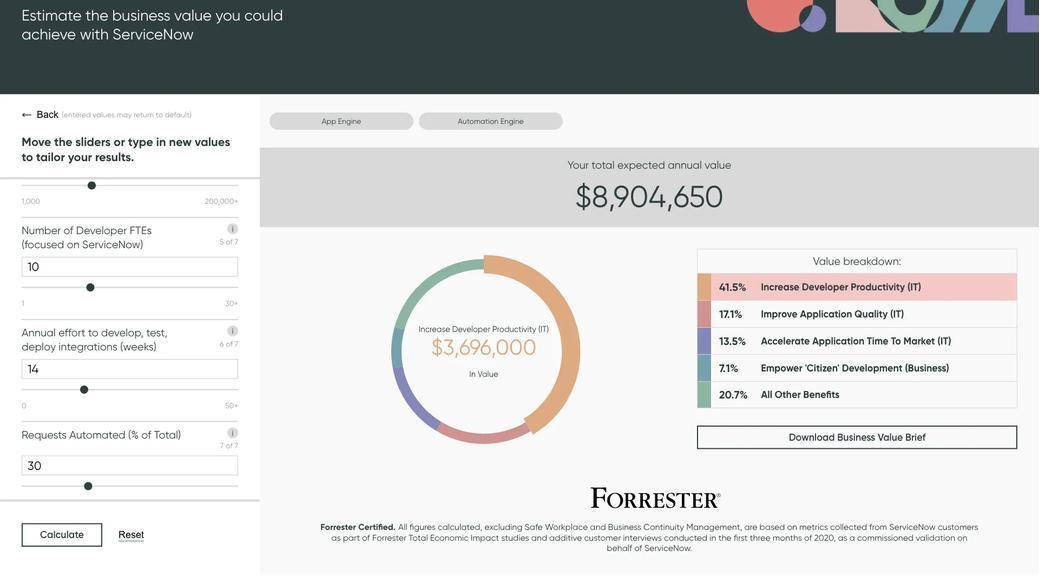 Task type: locate. For each thing, give the bounding box(es) containing it.
1 0 from the top
[[22, 401, 26, 410]]

value right annual at the right top of the page
[[705, 159, 731, 172]]

of right number
[[64, 224, 73, 237]]

i 7 of 7
[[220, 429, 238, 451]]

as left a
[[838, 532, 847, 543]]

forrester left certified.
[[321, 522, 356, 532]]

0 horizontal spatial value
[[478, 369, 498, 379]]

1 horizontal spatial forrester
[[372, 532, 406, 543]]

7 for requests automated (% of total)
[[234, 441, 238, 451]]

the inside move the sliders or type in new values to tailor your results.
[[54, 134, 72, 149]]

1 horizontal spatial engine
[[500, 117, 524, 126]]

2 0 from the top
[[22, 498, 26, 507]]

0 horizontal spatial values
[[93, 110, 115, 119]]

of
[[64, 224, 73, 237], [226, 237, 233, 246], [226, 339, 233, 348], [141, 428, 151, 441], [226, 441, 233, 451], [362, 532, 370, 543], [804, 532, 812, 543], [634, 543, 642, 554]]

economic
[[430, 532, 469, 543]]

to left tailor at the left top of the page
[[22, 149, 33, 164]]

in
[[469, 369, 476, 379]]

None text field
[[22, 257, 238, 277]]

application down improve application quality (it)
[[812, 335, 864, 347]]

0 vertical spatial in
[[156, 134, 166, 149]]

2 vertical spatial the
[[718, 532, 732, 543]]

value left the you
[[174, 6, 212, 25]]

0 horizontal spatial the
[[54, 134, 72, 149]]

results.
[[95, 149, 134, 164]]

1 i from the top
[[232, 224, 233, 234]]

None submit
[[22, 524, 102, 547]]

developer inside 'number of developer ftes (focused on servicenow)'
[[76, 224, 127, 237]]

0 horizontal spatial as
[[331, 532, 341, 543]]

a
[[850, 532, 855, 543]]

your total expected annual value
[[568, 159, 731, 172]]

value breakdown:
[[813, 255, 901, 268]]

0 for requests automated (% of total)
[[22, 498, 26, 507]]

on inside 'number of developer ftes (focused on servicenow)'
[[67, 238, 79, 251]]

forrester
[[321, 522, 356, 532], [372, 532, 406, 543]]

1 vertical spatial value
[[478, 369, 498, 379]]

2 vertical spatial developer
[[452, 324, 490, 334]]

the right move
[[54, 134, 72, 149]]

to right return
[[156, 110, 163, 119]]

value right 'in'
[[478, 369, 498, 379]]

None text field
[[22, 359, 238, 379], [22, 456, 238, 476], [22, 359, 238, 379], [22, 456, 238, 476]]

1 vertical spatial servicenow
[[889, 522, 936, 532]]

1 horizontal spatial values
[[195, 134, 230, 149]]

excluding
[[485, 522, 523, 532]]

0 horizontal spatial to
[[22, 149, 33, 164]]

i down 50+ at left bottom
[[232, 429, 233, 438]]

app
[[322, 117, 336, 126]]

i for number of developer ftes (focused on servicenow)
[[232, 224, 233, 234]]

servicenow)
[[82, 238, 143, 251]]

part
[[343, 532, 360, 543]]

13.5%
[[719, 334, 746, 348]]

achieve
[[22, 25, 76, 44]]

None range field
[[22, 180, 238, 191], [22, 282, 238, 293], [22, 384, 238, 395], [22, 481, 238, 492], [22, 180, 238, 191], [22, 282, 238, 293], [22, 384, 238, 395], [22, 481, 238, 492]]

studies
[[501, 532, 529, 543]]

1 horizontal spatial value
[[813, 255, 841, 268]]

figures
[[410, 522, 436, 532]]

1 vertical spatial in
[[710, 532, 716, 543]]

i inside i 7 of 7
[[232, 429, 233, 438]]

0 horizontal spatial increase
[[419, 324, 450, 334]]

of right 5
[[226, 237, 233, 246]]

effort
[[58, 326, 85, 339]]

calculated,
[[438, 522, 482, 532]]

2 horizontal spatial the
[[718, 532, 732, 543]]

increase inside "increase developer productivity (it) $3,696,000"
[[419, 324, 450, 334]]

of right the 6
[[226, 339, 233, 348]]

1 horizontal spatial productivity
[[851, 281, 905, 293]]

1 horizontal spatial in
[[710, 532, 716, 543]]

workplace
[[545, 522, 588, 532]]

7 inside i 6 of 7
[[234, 339, 238, 348]]

empower 'citizen' development (business)
[[761, 362, 949, 374]]

all other benefits
[[761, 389, 840, 401]]

2 engine from the left
[[500, 117, 524, 126]]

developer for increase developer productivity (it)
[[802, 281, 848, 293]]

and up customer
[[590, 522, 606, 532]]

value up "increase developer productivity (it)"
[[813, 255, 841, 268]]

1 vertical spatial the
[[54, 134, 72, 149]]

1 engine from the left
[[338, 117, 361, 126]]

0 vertical spatial servicenow
[[113, 25, 194, 44]]

2 horizontal spatial developer
[[802, 281, 848, 293]]

0 for annual effort to develop, test, deploy integrations (weeks)
[[22, 401, 26, 410]]

or
[[114, 134, 125, 149]]

on up months
[[787, 522, 797, 532]]

application
[[800, 308, 852, 320], [812, 335, 864, 347]]

increase developer productivity (it)
[[761, 281, 921, 293]]

1 horizontal spatial the
[[85, 6, 108, 25]]

app engine
[[322, 117, 361, 126]]

increase for increase developer productivity (it)
[[761, 281, 799, 293]]

1 vertical spatial values
[[195, 134, 230, 149]]

requests automated (% of total)
[[22, 428, 181, 441]]

i down 30+
[[232, 327, 233, 336]]

forrester left total
[[372, 532, 406, 543]]

2 vertical spatial to
[[88, 326, 98, 339]]

developer inside "increase developer productivity (it) $3,696,000"
[[452, 324, 490, 334]]

1 vertical spatial developer
[[802, 281, 848, 293]]

integrations
[[59, 340, 117, 353]]

move
[[22, 134, 51, 149]]

business
[[112, 6, 170, 25]]

1,000
[[22, 197, 40, 206]]

safe
[[525, 522, 543, 532]]

values
[[93, 110, 115, 119], [195, 134, 230, 149]]

in down management,
[[710, 532, 716, 543]]

0 horizontal spatial servicenow
[[113, 25, 194, 44]]

0 vertical spatial increase
[[761, 281, 799, 293]]

application down "increase developer productivity (it)"
[[800, 308, 852, 320]]

1 horizontal spatial on
[[787, 522, 797, 532]]

7 inside i 5 of 7
[[234, 237, 238, 246]]

(entered
[[62, 110, 91, 119]]

1 vertical spatial 0
[[22, 498, 26, 507]]

i inside i 5 of 7
[[232, 224, 233, 234]]

(it) inside "increase developer productivity (it) $3,696,000"
[[538, 324, 549, 334]]

estimate
[[22, 6, 82, 25]]

and
[[590, 522, 606, 532], [531, 532, 547, 543]]

1
[[22, 299, 24, 308]]

2 vertical spatial i
[[232, 429, 233, 438]]

1 vertical spatial increase
[[419, 324, 450, 334]]

1 horizontal spatial developer
[[452, 324, 490, 334]]

i down 200,000+ on the top of the page
[[232, 224, 233, 234]]

sliders
[[75, 134, 111, 149]]

0 vertical spatial all
[[761, 389, 772, 401]]

of right behalf
[[634, 543, 642, 554]]

forrester certified.
[[321, 522, 396, 532]]

value
[[813, 255, 841, 268], [478, 369, 498, 379]]

three
[[750, 532, 771, 543]]

interviews
[[623, 532, 662, 543]]

value inside estimate the business value you could achieve with servicenow
[[174, 6, 212, 25]]

the
[[85, 6, 108, 25], [54, 134, 72, 149], [718, 532, 732, 543]]

automation engine
[[458, 117, 524, 126]]

i inside i 6 of 7
[[232, 327, 233, 336]]

to inside annual effort to develop, test, deploy integrations (weeks)
[[88, 326, 98, 339]]

value
[[174, 6, 212, 25], [705, 159, 731, 172]]

1 vertical spatial productivity
[[492, 324, 536, 334]]

0 horizontal spatial value
[[174, 6, 212, 25]]

1 vertical spatial i
[[232, 327, 233, 336]]

(business)
[[905, 362, 949, 374]]

i 6 of 7
[[220, 327, 238, 348]]

productivity inside "increase developer productivity (it) $3,696,000"
[[492, 324, 536, 334]]

0 vertical spatial value
[[174, 6, 212, 25]]

(weeks)
[[120, 340, 157, 353]]

(it) for improve application quality (it)
[[890, 308, 904, 320]]

engine right app
[[338, 117, 361, 126]]

30+
[[225, 299, 238, 308]]

0 vertical spatial the
[[85, 6, 108, 25]]

as left part
[[331, 532, 341, 543]]

0 vertical spatial 0
[[22, 401, 26, 410]]

you
[[216, 6, 241, 25]]

developer up servicenow)
[[76, 224, 127, 237]]

20.7%
[[719, 388, 748, 402]]

expected
[[617, 159, 665, 172]]

1 as from the left
[[331, 532, 341, 543]]

test,
[[146, 326, 167, 339]]

2 i from the top
[[232, 327, 233, 336]]

1 horizontal spatial value
[[705, 159, 731, 172]]

None button
[[21, 108, 62, 121], [697, 426, 1017, 449], [119, 529, 144, 542], [21, 108, 62, 121], [697, 426, 1017, 449], [119, 529, 144, 542]]

0 vertical spatial value
[[813, 255, 841, 268]]

17.1%
[[719, 307, 742, 321]]

'citizen'
[[805, 362, 840, 374]]

servicenow
[[113, 25, 194, 44], [889, 522, 936, 532]]

to inside move the sliders or type in new values to tailor your results.
[[22, 149, 33, 164]]

0 horizontal spatial engine
[[338, 117, 361, 126]]

3 i from the top
[[232, 429, 233, 438]]

0 horizontal spatial and
[[531, 532, 547, 543]]

41.5%
[[719, 280, 746, 294]]

0 horizontal spatial productivity
[[492, 324, 536, 334]]

of down 50+ at left bottom
[[226, 441, 233, 451]]

values right new
[[195, 134, 230, 149]]

(it) for increase developer productivity (it) $3,696,000
[[538, 324, 549, 334]]

and down safe
[[531, 532, 547, 543]]

0 vertical spatial developer
[[76, 224, 127, 237]]

1 vertical spatial to
[[22, 149, 33, 164]]

1 vertical spatial all
[[398, 522, 407, 532]]

1 horizontal spatial as
[[838, 532, 847, 543]]

type
[[128, 134, 153, 149]]

productivity for increase developer productivity (it)
[[851, 281, 905, 293]]

engine
[[338, 117, 361, 126], [500, 117, 524, 126]]

to up integrations
[[88, 326, 98, 339]]

values left the may
[[93, 110, 115, 119]]

return
[[134, 110, 154, 119]]

all left figures
[[398, 522, 407, 532]]

time
[[867, 335, 889, 347]]

0
[[22, 401, 26, 410], [22, 498, 26, 507]]

0 vertical spatial productivity
[[851, 281, 905, 293]]

1 horizontal spatial to
[[88, 326, 98, 339]]

developer up 'in'
[[452, 324, 490, 334]]

1 vertical spatial value
[[705, 159, 731, 172]]

0 horizontal spatial developer
[[76, 224, 127, 237]]

all left other
[[761, 389, 772, 401]]

to
[[156, 110, 163, 119], [22, 149, 33, 164], [88, 326, 98, 339]]

0 horizontal spatial all
[[398, 522, 407, 532]]

on right (focused
[[67, 238, 79, 251]]

quality
[[855, 308, 888, 320]]

0 horizontal spatial on
[[67, 238, 79, 251]]

0 vertical spatial application
[[800, 308, 852, 320]]

in left new
[[156, 134, 166, 149]]

on down customers at the right bottom of the page
[[957, 532, 968, 543]]

engine right automation
[[500, 117, 524, 126]]

all
[[761, 389, 772, 401], [398, 522, 407, 532]]

customers
[[938, 522, 978, 532]]

as
[[331, 532, 341, 543], [838, 532, 847, 543]]

1 horizontal spatial servicenow
[[889, 522, 936, 532]]

increase
[[761, 281, 799, 293], [419, 324, 450, 334]]

1 horizontal spatial all
[[761, 389, 772, 401]]

2 horizontal spatial to
[[156, 110, 163, 119]]

1 horizontal spatial increase
[[761, 281, 799, 293]]

developer up improve application quality (it)
[[802, 281, 848, 293]]

developer
[[76, 224, 127, 237], [802, 281, 848, 293], [452, 324, 490, 334]]

improve
[[761, 308, 798, 320]]

0 vertical spatial i
[[232, 224, 233, 234]]

engine for app engine
[[338, 117, 361, 126]]

the left business
[[85, 6, 108, 25]]

the inside estimate the business value you could achieve with servicenow
[[85, 6, 108, 25]]

accelerate
[[761, 335, 810, 347]]

all inside all figures calculated, excluding safe workplace and business continuity management, are based on metrics collected from servicenow customers as part of forrester total economic impact studies and additive customer interviews conducted in the first three months of 2020, as a commissioned validation on behalf of servicenow.
[[398, 522, 407, 532]]

1 vertical spatial application
[[812, 335, 864, 347]]

0 horizontal spatial in
[[156, 134, 166, 149]]

servicenow inside estimate the business value you could achieve with servicenow
[[113, 25, 194, 44]]

the down management,
[[718, 532, 732, 543]]



Task type: vqa. For each thing, say whether or not it's contained in the screenshot.
the FORTUNE ® Great Place to Work 2023
no



Task type: describe. For each thing, give the bounding box(es) containing it.
of down metrics
[[804, 532, 812, 543]]

default)
[[165, 110, 192, 119]]

i 5 of 7
[[220, 224, 238, 246]]

0 horizontal spatial forrester
[[321, 522, 356, 532]]

number
[[22, 224, 61, 237]]

50+
[[225, 401, 238, 410]]

annual
[[668, 159, 702, 172]]

$8,904,650
[[575, 178, 724, 215]]

first
[[734, 532, 748, 543]]

7 for number of developer ftes (focused on servicenow)
[[234, 237, 238, 246]]

of inside i 7 of 7
[[226, 441, 233, 451]]

all for forrester certified.
[[398, 522, 407, 532]]

forrester inside all figures calculated, excluding safe workplace and business continuity management, are based on metrics collected from servicenow customers as part of forrester total economic impact studies and additive customer interviews conducted in the first three months of 2020, as a commissioned validation on behalf of servicenow.
[[372, 532, 406, 543]]

6
[[220, 339, 224, 348]]

customer
[[584, 532, 621, 543]]

5
[[220, 237, 224, 246]]

all figures calculated, excluding safe workplace and business continuity management, are based on metrics collected from servicenow customers as part of forrester total economic impact studies and additive customer interviews conducted in the first three months of 2020, as a commissioned validation on behalf of servicenow.
[[331, 522, 978, 554]]

2020,
[[814, 532, 836, 543]]

breakdown:
[[843, 255, 901, 268]]

the for $8,904,650
[[54, 134, 72, 149]]

deploy
[[22, 340, 56, 353]]

to
[[891, 335, 901, 347]]

annual
[[22, 326, 56, 339]]

certified.
[[358, 522, 396, 532]]

i for annual effort to develop, test, deploy integrations (weeks)
[[232, 327, 233, 336]]

total
[[592, 159, 615, 172]]

may
[[117, 110, 132, 119]]

improve application quality (it)
[[761, 308, 904, 320]]

validation
[[916, 532, 955, 543]]

servicenow.
[[644, 543, 692, 554]]

0 vertical spatial values
[[93, 110, 115, 119]]

servicenow inside all figures calculated, excluding safe workplace and business continuity management, are based on metrics collected from servicenow customers as part of forrester total economic impact studies and additive customer interviews conducted in the first three months of 2020, as a commissioned validation on behalf of servicenow.
[[889, 522, 936, 532]]

increase for increase developer productivity (it) $3,696,000
[[419, 324, 450, 334]]

of right "(%"
[[141, 428, 151, 441]]

total)
[[154, 428, 181, 441]]

total
[[409, 532, 428, 543]]

could
[[244, 6, 283, 25]]

new
[[169, 134, 192, 149]]

7 for annual effort to develop, test, deploy integrations (weeks)
[[234, 339, 238, 348]]

engine for automation engine
[[500, 117, 524, 126]]

your
[[568, 159, 589, 172]]

7.1%
[[719, 362, 738, 375]]

200,000+
[[205, 197, 238, 206]]

2 horizontal spatial on
[[957, 532, 968, 543]]

the for your total expected annual value
[[85, 6, 108, 25]]

100+
[[222, 498, 238, 507]]

metrics
[[799, 522, 828, 532]]

develop,
[[101, 326, 144, 339]]

the inside all figures calculated, excluding safe workplace and business continuity management, are based on metrics collected from servicenow customers as part of forrester total economic impact studies and additive customer interviews conducted in the first three months of 2020, as a commissioned validation on behalf of servicenow.
[[718, 532, 732, 543]]

in inside all figures calculated, excluding safe workplace and business continuity management, are based on metrics collected from servicenow customers as part of forrester total economic impact studies and additive customer interviews conducted in the first three months of 2020, as a commissioned validation on behalf of servicenow.
[[710, 532, 716, 543]]

increase developer productivity (it) $3,696,000
[[419, 324, 549, 361]]

other
[[775, 389, 801, 401]]

productivity for increase developer productivity (it) $3,696,000
[[492, 324, 536, 334]]

application for 13.5%
[[812, 335, 864, 347]]

with
[[80, 25, 109, 44]]

estimate the business value you could achieve with servicenow
[[22, 6, 283, 44]]

requests
[[22, 428, 67, 441]]

ftes
[[130, 224, 152, 237]]

developer for increase developer productivity (it) $3,696,000
[[452, 324, 490, 334]]

benefits
[[803, 389, 840, 401]]

move the sliders or type in new values to tailor your results.
[[22, 134, 230, 164]]

automated
[[69, 428, 125, 441]]

number of developer ftes (focused on servicenow)
[[22, 224, 152, 251]]

automation
[[458, 117, 499, 126]]

2 as from the left
[[838, 532, 847, 543]]

(it) for increase developer productivity (it)
[[907, 281, 921, 293]]

from
[[869, 522, 887, 532]]

application for 17.1%
[[800, 308, 852, 320]]

all for 20.7%
[[761, 389, 772, 401]]

continuity
[[644, 522, 684, 532]]

(focused
[[22, 238, 64, 251]]

$3,696,000
[[431, 334, 537, 361]]

i for requests automated (% of total)
[[232, 429, 233, 438]]

(entered values may return to default)
[[62, 110, 192, 119]]

market
[[904, 335, 935, 347]]

development
[[842, 362, 903, 374]]

0 vertical spatial to
[[156, 110, 163, 119]]

your
[[68, 149, 92, 164]]

of inside 'number of developer ftes (focused on servicenow)'
[[64, 224, 73, 237]]

commissioned
[[857, 532, 914, 543]]

collected
[[830, 522, 867, 532]]

additive
[[549, 532, 582, 543]]

in inside move the sliders or type in new values to tailor your results.
[[156, 134, 166, 149]]

values inside move the sliders or type in new values to tailor your results.
[[195, 134, 230, 149]]

impact
[[471, 532, 499, 543]]

of inside i 5 of 7
[[226, 237, 233, 246]]

business
[[608, 522, 641, 532]]

(%
[[128, 428, 139, 441]]

accelerate application time to market (it)
[[761, 335, 951, 347]]

are
[[744, 522, 757, 532]]

of right part
[[362, 532, 370, 543]]

of inside i 6 of 7
[[226, 339, 233, 348]]

1 horizontal spatial and
[[590, 522, 606, 532]]

empower
[[761, 362, 803, 374]]

based
[[760, 522, 785, 532]]

behalf
[[607, 543, 632, 554]]

conducted
[[664, 532, 707, 543]]

months
[[773, 532, 802, 543]]

management,
[[686, 522, 742, 532]]



